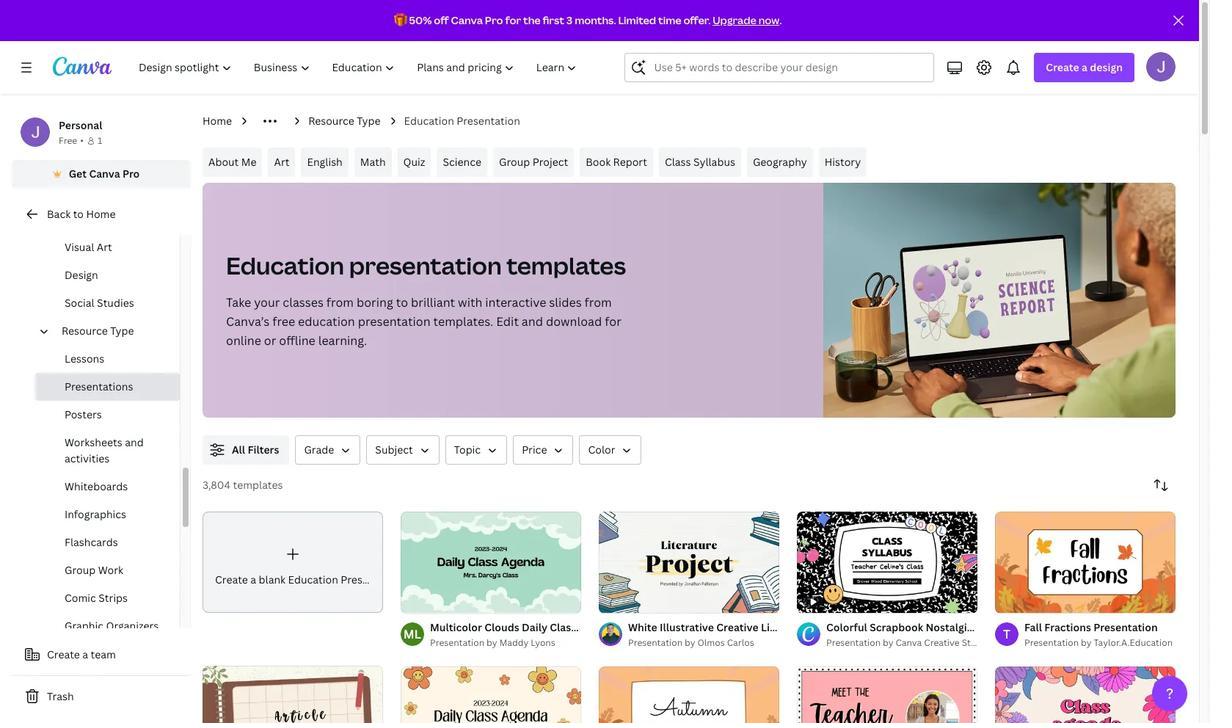 Task type: vqa. For each thing, say whether or not it's contained in the screenshot.
Visual
yes



Task type: locate. For each thing, give the bounding box(es) containing it.
2 horizontal spatial canva
[[896, 637, 922, 649]]

1 left 11
[[411, 596, 415, 606]]

class up lyons at the left of the page
[[550, 620, 576, 634]]

2 horizontal spatial create
[[1046, 60, 1080, 74]]

science
[[443, 155, 482, 169]]

create for create a design
[[1046, 60, 1080, 74]]

home up about
[[203, 114, 232, 128]]

activities
[[65, 451, 110, 465]]

group up comic
[[65, 563, 96, 577]]

design link
[[35, 261, 180, 289]]

1 vertical spatial pro
[[123, 167, 140, 181]]

project left book
[[533, 155, 568, 169]]

0 horizontal spatial class
[[550, 620, 576, 634]]

presentation by canva creative studio link
[[827, 636, 990, 651]]

a
[[1082, 60, 1088, 74], [251, 573, 256, 587], [82, 648, 88, 661]]

a left team
[[82, 648, 88, 661]]

to right back
[[73, 207, 84, 221]]

of inside 1 of 10 link
[[1012, 596, 1023, 606]]

0 horizontal spatial resource type
[[62, 324, 134, 338]]

1 vertical spatial group
[[65, 563, 96, 577]]

group inside 'link'
[[65, 563, 96, 577]]

canva right off at the left of the page
[[451, 13, 483, 27]]

create inside "element"
[[215, 573, 248, 587]]

2 vertical spatial a
[[82, 648, 88, 661]]

social studies
[[65, 296, 134, 310]]

education
[[298, 313, 355, 330]]

subject button
[[367, 435, 440, 465]]

of inside the 1 of 11 link
[[418, 596, 428, 606]]

0 horizontal spatial resource
[[62, 324, 108, 338]]

0 vertical spatial class
[[665, 155, 691, 169]]

1 horizontal spatial to
[[396, 294, 408, 311]]

of left 11
[[418, 596, 428, 606]]

1 horizontal spatial group
[[499, 155, 530, 169]]

0 vertical spatial group
[[499, 155, 530, 169]]

resource type down social studies
[[62, 324, 134, 338]]

by inside white illustrative creative literature project presentation presentation by olmos carlos
[[685, 636, 696, 649]]

1 horizontal spatial a
[[251, 573, 256, 587]]

graphic
[[65, 619, 104, 633]]

class syllabus link
[[659, 148, 741, 177]]

0 vertical spatial type
[[357, 114, 381, 128]]

colourful autumn themed multiplication arrays image
[[599, 666, 780, 723]]

1 left 13
[[609, 596, 614, 606]]

1 vertical spatial class
[[550, 620, 576, 634]]

of inside 1 of 13 link
[[616, 596, 627, 606]]

creative inside white illustrative creative literature project presentation presentation by olmos carlos
[[717, 620, 759, 634]]

and right edit
[[522, 313, 543, 330]]

group project
[[499, 155, 568, 169]]

0 horizontal spatial pro
[[123, 167, 140, 181]]

for left the
[[505, 13, 521, 27]]

1 vertical spatial create
[[215, 573, 248, 587]]

white illustrative creative literature project presentation presentation by olmos carlos
[[628, 620, 916, 649]]

of left 10 at bottom
[[1012, 596, 1023, 606]]

interactive
[[485, 294, 546, 311]]

filters
[[248, 443, 279, 457]]

0 vertical spatial resource type
[[308, 114, 381, 128]]

a inside create a team button
[[82, 648, 88, 661]]

1 vertical spatial resource
[[62, 324, 108, 338]]

0 vertical spatial templates
[[507, 250, 626, 281]]

offer.
[[684, 13, 711, 27]]

of left 13
[[616, 596, 627, 606]]

visual art
[[65, 240, 112, 254]]

taylor.a.education image
[[995, 622, 1019, 646]]

art link
[[268, 148, 295, 177]]

price button
[[513, 435, 574, 465]]

a inside create a design dropdown button
[[1082, 60, 1088, 74]]

comic strips
[[65, 591, 128, 605]]

math
[[360, 155, 386, 169]]

months.
[[575, 13, 616, 27]]

class inside multicolor clouds daily class agenda template presentation by maddy lyons
[[550, 620, 576, 634]]

a for team
[[82, 648, 88, 661]]

of for fall fractions presentation
[[1012, 596, 1023, 606]]

education presentation templates
[[226, 250, 626, 281]]

0 horizontal spatial group
[[65, 563, 96, 577]]

and
[[522, 313, 543, 330], [125, 435, 144, 449]]

and down 'posters' link
[[125, 435, 144, 449]]

3,804
[[203, 478, 231, 492]]

0 horizontal spatial and
[[125, 435, 144, 449]]

1 horizontal spatial creative
[[924, 637, 960, 649]]

type
[[357, 114, 381, 128], [110, 324, 134, 338]]

2 from from the left
[[585, 294, 612, 311]]

create left design
[[1046, 60, 1080, 74]]

a left blank
[[251, 573, 256, 587]]

templates down all filters
[[233, 478, 283, 492]]

2 vertical spatial canva
[[896, 637, 922, 649]]

pro inside button
[[123, 167, 140, 181]]

for right the download
[[605, 313, 622, 330]]

education up classes
[[226, 250, 344, 281]]

1 vertical spatial resource type
[[62, 324, 134, 338]]

class inside 'link'
[[665, 155, 691, 169]]

1 horizontal spatial and
[[522, 313, 543, 330]]

group right science
[[499, 155, 530, 169]]

pro up the back to home link at the left top
[[123, 167, 140, 181]]

1 for white
[[609, 596, 614, 606]]

worksheets
[[65, 435, 122, 449]]

1 vertical spatial a
[[251, 573, 256, 587]]

offline
[[279, 333, 316, 349]]

0 horizontal spatial to
[[73, 207, 84, 221]]

back to home
[[47, 207, 116, 221]]

from up the download
[[585, 294, 612, 311]]

color button
[[580, 435, 642, 465]]

top level navigation element
[[129, 53, 590, 82]]

flashcards link
[[35, 529, 180, 556]]

syllabus
[[694, 155, 736, 169]]

type up math
[[357, 114, 381, 128]]

1 horizontal spatial class
[[665, 155, 691, 169]]

off
[[434, 13, 449, 27]]

type inside button
[[110, 324, 134, 338]]

3 of from the left
[[1012, 596, 1023, 606]]

lessons link
[[35, 345, 180, 373]]

creative left studio
[[924, 637, 960, 649]]

0 vertical spatial education
[[404, 114, 454, 128]]

2 horizontal spatial of
[[1012, 596, 1023, 606]]

brown yellow handwritten organic article  education presentation image
[[203, 666, 383, 723]]

0 vertical spatial for
[[505, 13, 521, 27]]

2 vertical spatial create
[[47, 648, 80, 661]]

free •
[[59, 134, 84, 147]]

0 vertical spatial resource
[[308, 114, 354, 128]]

presentation
[[349, 250, 502, 281], [358, 313, 431, 330]]

1 horizontal spatial project
[[813, 620, 850, 634]]

all filters
[[232, 443, 279, 457]]

resource
[[308, 114, 354, 128], [62, 324, 108, 338]]

your
[[254, 294, 280, 311]]

orange and yellow retro flower power daily class agenda template image
[[401, 666, 581, 723]]

edit
[[496, 313, 519, 330]]

1 vertical spatial type
[[110, 324, 134, 338]]

0 horizontal spatial project
[[533, 155, 568, 169]]

education inside "element"
[[288, 573, 338, 587]]

by
[[487, 636, 497, 649], [685, 636, 696, 649], [1081, 636, 1092, 649], [883, 637, 894, 649]]

english link
[[301, 148, 349, 177]]

0 vertical spatial a
[[1082, 60, 1088, 74]]

0 vertical spatial to
[[73, 207, 84, 221]]

1 of 13
[[609, 596, 638, 606]]

ml link
[[401, 622, 424, 646]]

1 horizontal spatial type
[[357, 114, 381, 128]]

create a design button
[[1035, 53, 1135, 82]]

multicolor clouds daily class agenda template presentation by maddy lyons
[[430, 620, 665, 649]]

posters link
[[35, 401, 180, 429]]

a left design
[[1082, 60, 1088, 74]]

1 vertical spatial creative
[[924, 637, 960, 649]]

create inside button
[[47, 648, 80, 661]]

None search field
[[625, 53, 935, 82]]

class left syllabus
[[665, 155, 691, 169]]

0 vertical spatial art
[[274, 155, 290, 169]]

1 vertical spatial art
[[97, 240, 112, 254]]

upgrade now button
[[713, 13, 780, 27]]

infographics
[[65, 507, 126, 521]]

art right visual at top left
[[97, 240, 112, 254]]

slides
[[549, 294, 582, 311]]

social
[[65, 296, 94, 310]]

create
[[1046, 60, 1080, 74], [215, 573, 248, 587], [47, 648, 80, 661]]

and inside worksheets and activities
[[125, 435, 144, 449]]

0 vertical spatial create
[[1046, 60, 1080, 74]]

presentation inside "element"
[[341, 573, 404, 587]]

templates
[[507, 250, 626, 281], [233, 478, 283, 492]]

1 vertical spatial and
[[125, 435, 144, 449]]

math link
[[354, 148, 392, 177]]

fall
[[1025, 620, 1042, 634]]

1 horizontal spatial canva
[[451, 13, 483, 27]]

create a blank education presentation element
[[203, 512, 404, 613]]

to inside take your classes from boring to brilliant with interactive slides from canva's free education presentation templates. edit and download for online or offline learning.
[[396, 294, 408, 311]]

social studies link
[[35, 289, 180, 317]]

1 horizontal spatial resource
[[308, 114, 354, 128]]

create for create a blank education presentation
[[215, 573, 248, 587]]

visual art link
[[35, 233, 180, 261]]

science link
[[437, 148, 487, 177]]

a for blank
[[251, 573, 256, 587]]

or
[[264, 333, 276, 349]]

pro left the
[[485, 13, 503, 27]]

resource type up english at top
[[308, 114, 381, 128]]

posters
[[65, 407, 102, 421]]

presentation
[[457, 114, 520, 128], [341, 573, 404, 587], [852, 620, 916, 634], [1094, 620, 1158, 634], [430, 636, 485, 649], [628, 636, 683, 649], [1025, 636, 1079, 649], [827, 637, 881, 649]]

1 horizontal spatial pro
[[485, 13, 503, 27]]

for inside take your classes from boring to brilliant with interactive slides from canva's free education presentation templates. edit and download for online or offline learning.
[[605, 313, 622, 330]]

0 vertical spatial creative
[[717, 620, 759, 634]]

1 of from the left
[[418, 596, 428, 606]]

0 horizontal spatial creative
[[717, 620, 759, 634]]

create down graphic
[[47, 648, 80, 661]]

worksheets and activities link
[[35, 429, 180, 473]]

geography
[[753, 155, 807, 169]]

1 vertical spatial education
[[226, 250, 344, 281]]

1 vertical spatial for
[[605, 313, 622, 330]]

resource up english at top
[[308, 114, 354, 128]]

templates up slides
[[507, 250, 626, 281]]

group project link
[[493, 148, 574, 177]]

about
[[208, 155, 239, 169]]

creative up carlos
[[717, 620, 759, 634]]

0 vertical spatial home
[[203, 114, 232, 128]]

a inside create a blank education presentation "element"
[[251, 573, 256, 587]]

about me link
[[203, 148, 262, 177]]

0 horizontal spatial for
[[505, 13, 521, 27]]

1 horizontal spatial from
[[585, 294, 612, 311]]

type down studies
[[110, 324, 134, 338]]

0 horizontal spatial type
[[110, 324, 134, 338]]

resource up lessons at left
[[62, 324, 108, 338]]

Search search field
[[654, 54, 925, 81]]

2 of from the left
[[616, 596, 627, 606]]

project inside white illustrative creative literature project presentation presentation by olmos carlos
[[813, 620, 850, 634]]

home up 'visual art' link
[[86, 207, 116, 221]]

canva's
[[226, 313, 270, 330]]

to
[[73, 207, 84, 221], [396, 294, 408, 311]]

now
[[759, 13, 780, 27]]

0 horizontal spatial canva
[[89, 167, 120, 181]]

from up the education
[[327, 294, 354, 311]]

2 horizontal spatial a
[[1082, 60, 1088, 74]]

taylor.a.education element
[[995, 622, 1019, 646]]

presentation up brilliant
[[349, 250, 502, 281]]

1 horizontal spatial of
[[616, 596, 627, 606]]

presentation down boring
[[358, 313, 431, 330]]

strips
[[99, 591, 128, 605]]

art right 'me'
[[274, 155, 290, 169]]

1 vertical spatial templates
[[233, 478, 283, 492]]

create left blank
[[215, 573, 248, 587]]

0 horizontal spatial of
[[418, 596, 428, 606]]

of
[[418, 596, 428, 606], [616, 596, 627, 606], [1012, 596, 1023, 606]]

by inside multicolor clouds daily class agenda template presentation by maddy lyons
[[487, 636, 497, 649]]

education right blank
[[288, 573, 338, 587]]

education up quiz in the left of the page
[[404, 114, 454, 128]]

1 vertical spatial presentation
[[358, 313, 431, 330]]

2 vertical spatial education
[[288, 573, 338, 587]]

0 horizontal spatial from
[[327, 294, 354, 311]]

canva right get at the top of the page
[[89, 167, 120, 181]]

to right boring
[[396, 294, 408, 311]]

0 vertical spatial and
[[522, 313, 543, 330]]

home
[[203, 114, 232, 128], [86, 207, 116, 221]]

create inside dropdown button
[[1046, 60, 1080, 74]]

group for group work
[[65, 563, 96, 577]]

english
[[307, 155, 343, 169]]

for
[[505, 13, 521, 27], [605, 313, 622, 330]]

1 vertical spatial to
[[396, 294, 408, 311]]

0 horizontal spatial home
[[86, 207, 116, 221]]

Sort by button
[[1147, 471, 1176, 500]]

1 vertical spatial home
[[86, 207, 116, 221]]

lyons
[[531, 636, 556, 649]]

0 vertical spatial project
[[533, 155, 568, 169]]

project right the literature
[[813, 620, 850, 634]]

pro
[[485, 13, 503, 27], [123, 167, 140, 181]]

canva left studio
[[896, 637, 922, 649]]

white illustrative creative literature project presentation image
[[599, 511, 780, 613]]

1 horizontal spatial create
[[215, 573, 248, 587]]

1 horizontal spatial for
[[605, 313, 622, 330]]

0 horizontal spatial create
[[47, 648, 80, 661]]

creative inside the presentation by canva creative studio link
[[924, 637, 960, 649]]

art
[[274, 155, 290, 169], [97, 240, 112, 254]]

class
[[665, 155, 691, 169], [550, 620, 576, 634]]

resource inside resource type button
[[62, 324, 108, 338]]

0 horizontal spatial a
[[82, 648, 88, 661]]

10
[[1025, 596, 1035, 606]]

history link
[[819, 148, 867, 177]]

1 left 10 at bottom
[[1006, 596, 1010, 606]]

organizers
[[106, 619, 159, 633]]

jacob simon image
[[1147, 52, 1176, 81]]

1 vertical spatial project
[[813, 620, 850, 634]]

1 vertical spatial canva
[[89, 167, 120, 181]]



Task type: describe. For each thing, give the bounding box(es) containing it.
multicolor clouds daily class agenda template image
[[401, 511, 581, 613]]

class syllabus
[[665, 155, 736, 169]]

create a blank education presentation link
[[203, 512, 404, 613]]

0 vertical spatial canva
[[451, 13, 483, 27]]

free
[[59, 134, 77, 147]]

.
[[780, 13, 782, 27]]

boring
[[357, 294, 393, 311]]

templates.
[[433, 313, 494, 330]]

graphic organizers
[[65, 619, 159, 633]]

grade button
[[295, 435, 361, 465]]

create for create a team
[[47, 648, 80, 661]]

geography link
[[747, 148, 813, 177]]

carlos
[[727, 636, 754, 649]]

🎁
[[394, 13, 407, 27]]

clouds
[[485, 620, 520, 634]]

graphic organizers link
[[35, 612, 180, 640]]

presentation inside multicolor clouds daily class agenda template presentation by maddy lyons
[[430, 636, 485, 649]]

1 horizontal spatial art
[[274, 155, 290, 169]]

group work link
[[35, 556, 180, 584]]

white
[[628, 620, 658, 634]]

topic button
[[445, 435, 507, 465]]

maddy lyons element
[[401, 622, 424, 646]]

fall fractions presentation presentation by taylor.a.education
[[1025, 620, 1173, 649]]

create a team
[[47, 648, 116, 661]]

topic
[[454, 443, 481, 457]]

time
[[659, 13, 682, 27]]

fall fractions presentation image
[[995, 511, 1176, 613]]

🎁 50% off canva pro for the first 3 months. limited time offer. upgrade now .
[[394, 13, 782, 27]]

take your classes from boring to brilliant with interactive slides from canva's free education presentation templates. edit and download for online or offline learning.
[[226, 294, 622, 349]]

by inside fall fractions presentation presentation by taylor.a.education
[[1081, 636, 1092, 649]]

maddy lyons image
[[401, 622, 424, 646]]

comic strips link
[[35, 584, 180, 612]]

book report
[[586, 155, 647, 169]]

1 horizontal spatial resource type
[[308, 114, 381, 128]]

of for white illustrative creative literature project presentation
[[616, 596, 627, 606]]

limited
[[618, 13, 656, 27]]

0 horizontal spatial art
[[97, 240, 112, 254]]

color
[[588, 443, 616, 457]]

1 of 11
[[411, 596, 439, 606]]

create a team button
[[12, 640, 191, 670]]

education for education presentation templates
[[226, 250, 344, 281]]

personal
[[59, 118, 102, 132]]

11
[[431, 596, 439, 606]]

back
[[47, 207, 71, 221]]

upgrade
[[713, 13, 757, 27]]

1 for fall
[[1006, 596, 1010, 606]]

create a blank education presentation
[[215, 573, 404, 587]]

1 right •
[[98, 134, 102, 147]]

work
[[98, 563, 123, 577]]

olmos
[[698, 636, 725, 649]]

presentations
[[65, 380, 133, 393]]

take
[[226, 294, 251, 311]]

1 for multicolor
[[411, 596, 415, 606]]

trash
[[47, 689, 74, 703]]

all
[[232, 443, 245, 457]]

presentation by maddy lyons link
[[430, 636, 581, 650]]

education for education presentation
[[404, 114, 454, 128]]

maddy
[[500, 636, 529, 649]]

template
[[619, 620, 665, 634]]

literature
[[761, 620, 811, 634]]

learning.
[[318, 333, 367, 349]]

0 horizontal spatial templates
[[233, 478, 283, 492]]

•
[[80, 134, 84, 147]]

taylor.a.education
[[1094, 636, 1173, 649]]

team
[[91, 648, 116, 661]]

resource type inside button
[[62, 324, 134, 338]]

1 of 10 link
[[995, 511, 1176, 613]]

get canva pro button
[[12, 160, 191, 188]]

free
[[273, 313, 295, 330]]

first
[[543, 13, 565, 27]]

1 horizontal spatial templates
[[507, 250, 626, 281]]

lessons
[[65, 352, 104, 366]]

1 of 13 link
[[599, 511, 780, 613]]

multicolor clouds daily class agenda template link
[[430, 619, 665, 636]]

of for multicolor clouds daily class agenda template
[[418, 596, 428, 606]]

presentation by taylor.a.education link
[[1025, 636, 1173, 650]]

0 vertical spatial presentation
[[349, 250, 502, 281]]

agenda
[[579, 620, 616, 634]]

worksheets and activities
[[65, 435, 144, 465]]

presentation inside take your classes from boring to brilliant with interactive slides from canva's free education presentation templates. edit and download for online or offline learning.
[[358, 313, 431, 330]]

the
[[523, 13, 541, 27]]

1 of 10
[[1006, 596, 1035, 606]]

infographics link
[[35, 501, 180, 529]]

canva inside button
[[89, 167, 120, 181]]

quiz link
[[398, 148, 431, 177]]

and inside take your classes from boring to brilliant with interactive slides from canva's free education presentation templates. edit and download for online or offline learning.
[[522, 313, 543, 330]]

3
[[567, 13, 573, 27]]

book report link
[[580, 148, 653, 177]]

group work
[[65, 563, 123, 577]]

history
[[825, 155, 861, 169]]

a for design
[[1082, 60, 1088, 74]]

design
[[65, 268, 98, 282]]

group for group project
[[499, 155, 530, 169]]

get canva pro
[[69, 167, 140, 181]]

report
[[613, 155, 647, 169]]

online
[[226, 333, 261, 349]]

1 horizontal spatial home
[[203, 114, 232, 128]]

1 from from the left
[[327, 294, 354, 311]]

download
[[546, 313, 602, 330]]

whiteboards
[[65, 479, 128, 493]]

classes
[[283, 294, 324, 311]]

presentation by olmos carlos link
[[628, 636, 780, 650]]

design
[[1090, 60, 1123, 74]]

0 vertical spatial pro
[[485, 13, 503, 27]]

13
[[629, 596, 638, 606]]

subject
[[375, 443, 413, 457]]

blank
[[259, 573, 286, 587]]

daily
[[522, 620, 548, 634]]



